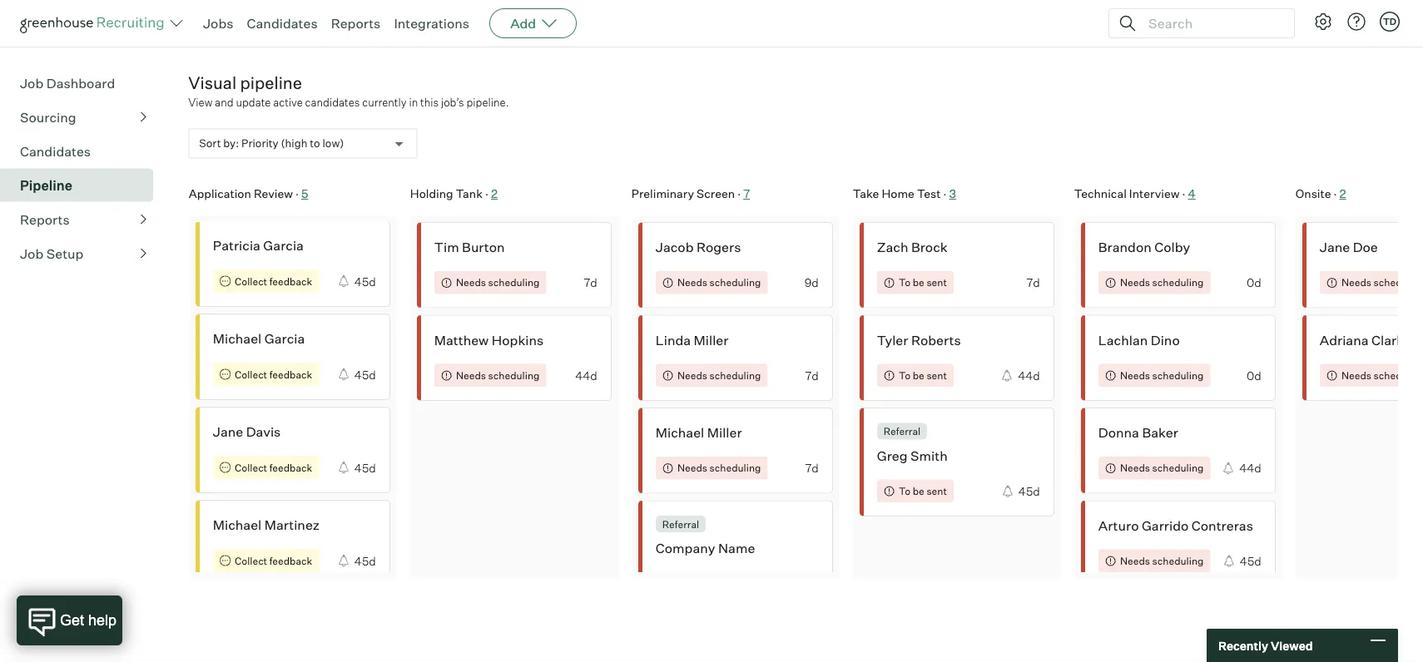 Task type: locate. For each thing, give the bounding box(es) containing it.
garcia for michael garcia
[[264, 331, 304, 347]]

1 vertical spatial sent
[[926, 369, 947, 382]]

needs scheduling down matthew hopkins
[[456, 369, 539, 382]]

2 vertical spatial to
[[898, 485, 910, 497]]

job dashboard
[[20, 75, 115, 92]]

jane doe
[[1319, 239, 1378, 256]]

needs scheduling down doe
[[1341, 276, 1423, 289]]

feedback down patricia garcia
[[269, 275, 312, 288]]

scheduling down linda miller
[[709, 369, 761, 382]]

to for tyler
[[898, 369, 910, 382]]

reports down pipeline
[[20, 212, 70, 228]]

7d
[[583, 276, 597, 290], [1026, 276, 1040, 290], [805, 368, 818, 383], [805, 461, 818, 476]]

michael for michael garcia
[[212, 331, 261, 347]]

2 be from the top
[[912, 369, 924, 382]]

1 horizontal spatial candidates
[[247, 15, 318, 32]]

· for jacob rogers
[[737, 187, 740, 201]]

2 job from the top
[[20, 246, 43, 262]]

2 right tank
[[491, 187, 497, 201]]

scheduling for tim burton
[[488, 276, 539, 289]]

jacob rogers
[[655, 239, 741, 256]]

scheduling down burton
[[488, 276, 539, 289]]

scheduling down "arturo garrido contreras"
[[1152, 555, 1203, 567]]

needs scheduling down burton
[[456, 276, 539, 289]]

review
[[253, 187, 293, 201]]

2 vertical spatial be
[[912, 485, 924, 497]]

jane left davis
[[212, 424, 243, 440]]

needs scheduling down colby
[[1120, 276, 1203, 289]]

0 vertical spatial sent
[[926, 276, 947, 289]]

collect feedback down michael martinez
[[234, 555, 312, 567]]

patricia garcia
[[212, 237, 303, 254]]

referral up greg
[[883, 425, 920, 438]]

· right onsite
[[1333, 187, 1337, 201]]

scheduling for linda miller
[[709, 369, 761, 382]]

9d
[[804, 276, 818, 290]]

collect feedback down davis
[[234, 461, 312, 474]]

needs scheduling down garrido
[[1120, 555, 1203, 567]]

needs scheduling for lachlan
[[1120, 369, 1203, 382]]

1 sent from the top
[[926, 276, 947, 289]]

0 horizontal spatial 2
[[491, 187, 497, 201]]

4 feedback from the top
[[269, 555, 312, 567]]

needs
[[456, 276, 486, 289], [677, 276, 707, 289], [1120, 276, 1150, 289], [1341, 276, 1371, 289], [456, 369, 486, 382], [677, 369, 707, 382], [1120, 369, 1150, 382], [1341, 369, 1371, 382], [677, 462, 707, 475], [1120, 462, 1150, 475], [1120, 555, 1150, 567]]

miller for michael miller
[[707, 425, 742, 441]]

0 horizontal spatial reports link
[[20, 210, 146, 230]]

44d for tyler roberts
[[1018, 368, 1040, 383]]

needs scheduling down linda miller
[[677, 369, 761, 382]]

roberts
[[911, 332, 961, 348]]

5 · from the left
[[1182, 187, 1185, 201]]

sent for tyler roberts
[[926, 369, 947, 382]]

0 vertical spatial candidates link
[[247, 15, 318, 32]]

0 vertical spatial jane
[[1319, 239, 1350, 256]]

1 vertical spatial michael
[[655, 425, 704, 441]]

2 to be sent from the top
[[898, 369, 947, 382]]

arturo garrido contreras
[[1098, 517, 1253, 534]]

to
[[898, 276, 910, 289], [898, 369, 910, 382], [898, 485, 910, 497]]

needs scheduling down baker
[[1120, 462, 1203, 475]]

4 collect feedback from the top
[[234, 555, 312, 567]]

needs down tim burton
[[456, 276, 486, 289]]

· right tank
[[485, 187, 488, 201]]

1 vertical spatial to be sent
[[898, 369, 947, 382]]

test
[[917, 187, 940, 201]]

needs down matthew
[[456, 369, 486, 382]]

1 feedback from the top
[[269, 275, 312, 288]]

candidates down sourcing
[[20, 143, 91, 160]]

referral for company
[[662, 518, 699, 531]]

0 vertical spatial job
[[20, 75, 43, 92]]

scheduling for brandon colby
[[1152, 276, 1203, 289]]

1 to be sent from the top
[[898, 276, 947, 289]]

1 · from the left
[[295, 187, 298, 201]]

(high
[[281, 137, 307, 151]]

0 vertical spatial be
[[912, 276, 924, 289]]

candidates link up pipeline
[[247, 15, 318, 32]]

linda
[[655, 332, 690, 348]]

smith
[[910, 448, 947, 464]]

collect feedback
[[234, 275, 312, 288], [234, 368, 312, 381], [234, 461, 312, 474], [234, 555, 312, 567]]

miller for linda miller
[[693, 332, 728, 348]]

be down the zach brock
[[912, 276, 924, 289]]

greenhouse recruiting image
[[20, 13, 170, 33]]

michael garcia
[[212, 331, 304, 347]]

michael for michael martinez
[[212, 517, 261, 534]]

collect feedback down patricia garcia
[[234, 275, 312, 288]]

preliminary screen · 7
[[631, 187, 750, 201]]

· left 3
[[943, 187, 946, 201]]

needs for jane
[[1341, 276, 1371, 289]]

donna
[[1098, 425, 1139, 441]]

2 collect feedback from the top
[[234, 368, 312, 381]]

1 horizontal spatial 44d
[[1018, 368, 1040, 383]]

3 collect from the top
[[234, 461, 267, 474]]

2 vertical spatial to be sent
[[898, 485, 947, 497]]

collect down michael martinez
[[234, 555, 267, 567]]

2 vertical spatial sent
[[926, 485, 947, 497]]

garrido
[[1141, 517, 1188, 534]]

0 horizontal spatial candidates link
[[20, 142, 146, 162]]

miller
[[693, 332, 728, 348], [707, 425, 742, 441]]

7d for zach brock
[[1026, 276, 1040, 290]]

name
[[718, 540, 755, 557]]

needs down jacob rogers
[[677, 276, 707, 289]]

45d for patricia garcia
[[354, 274, 376, 289]]

scheduling for michael miller
[[709, 462, 761, 475]]

2 right onsite
[[1339, 187, 1346, 201]]

candidates link
[[247, 15, 318, 32], [20, 142, 146, 162]]

candidates link up pipeline link
[[20, 142, 146, 162]]

scheduling for jacob rogers
[[709, 276, 761, 289]]

active
[[273, 96, 303, 109]]

1 collect feedback from the top
[[234, 275, 312, 288]]

td
[[1383, 16, 1397, 27]]

patricia
[[212, 237, 260, 254]]

job inside job setup link
[[20, 246, 43, 262]]

·
[[295, 187, 298, 201], [485, 187, 488, 201], [737, 187, 740, 201], [943, 187, 946, 201], [1182, 187, 1185, 201], [1333, 187, 1337, 201]]

visual
[[188, 73, 236, 93]]

reports link
[[331, 15, 381, 32], [20, 210, 146, 230]]

0 vertical spatial to be sent
[[898, 276, 947, 289]]

1 collect from the top
[[234, 275, 267, 288]]

scheduling for arturo garrido contreras
[[1152, 555, 1203, 567]]

needs for linda
[[677, 369, 707, 382]]

low)
[[322, 137, 344, 151]]

feedback for patricia garcia
[[269, 275, 312, 288]]

scheduling down doe
[[1373, 276, 1423, 289]]

0 horizontal spatial jane
[[212, 424, 243, 440]]

1 vertical spatial job
[[20, 246, 43, 262]]

to be sent
[[898, 276, 947, 289], [898, 369, 947, 382], [898, 485, 947, 497]]

needs scheduling for jane
[[1341, 276, 1423, 289]]

1 vertical spatial to
[[898, 369, 910, 382]]

needs down jane doe
[[1341, 276, 1371, 289]]

needs scheduling for donna
[[1120, 462, 1203, 475]]

greg smith
[[877, 448, 947, 464]]

be down greg smith
[[912, 485, 924, 497]]

feedback for michael garcia
[[269, 368, 312, 381]]

3 to be sent from the top
[[898, 485, 947, 497]]

job left the setup
[[20, 246, 43, 262]]

candidates
[[247, 15, 318, 32], [20, 143, 91, 160]]

currently
[[362, 96, 407, 109]]

interview
[[1129, 187, 1179, 201]]

0 vertical spatial michael
[[212, 331, 261, 347]]

1 vertical spatial miller
[[707, 425, 742, 441]]

45d for jane davis
[[354, 461, 376, 475]]

1 horizontal spatial referral
[[883, 425, 920, 438]]

0 vertical spatial candidates
[[247, 15, 318, 32]]

jane davis
[[212, 424, 280, 440]]

1 horizontal spatial reports
[[331, 15, 381, 32]]

2 to from the top
[[898, 369, 910, 382]]

1 horizontal spatial reports link
[[331, 15, 381, 32]]

in
[[409, 96, 418, 109]]

tim burton
[[434, 239, 504, 256]]

matthew hopkins
[[434, 332, 543, 348]]

collect down michael garcia
[[234, 368, 267, 381]]

arturo
[[1098, 517, 1139, 534]]

2 vertical spatial michael
[[212, 517, 261, 534]]

scheduling down baker
[[1152, 462, 1203, 475]]

needs scheduling for tim
[[456, 276, 539, 289]]

collect feedback for jane davis
[[234, 461, 312, 474]]

collect
[[234, 275, 267, 288], [234, 368, 267, 381], [234, 461, 267, 474], [234, 555, 267, 567]]

3 collect feedback from the top
[[234, 461, 312, 474]]

to be sent down brock
[[898, 276, 947, 289]]

1 horizontal spatial jane
[[1319, 239, 1350, 256]]

referral up company in the bottom of the page
[[662, 518, 699, 531]]

holding
[[410, 187, 453, 201]]

garcia
[[263, 237, 303, 254], [264, 331, 304, 347]]

sent down brock
[[926, 276, 947, 289]]

1 job from the top
[[20, 75, 43, 92]]

needs for lachlan
[[1120, 369, 1150, 382]]

6 · from the left
[[1333, 187, 1337, 201]]

onsite
[[1295, 187, 1331, 201]]

needs down donna baker
[[1120, 462, 1150, 475]]

0 vertical spatial to
[[898, 276, 910, 289]]

0d for brandon colby
[[1246, 276, 1261, 290]]

needs scheduling for linda
[[677, 369, 761, 382]]

needs scheduling down clark on the bottom of the page
[[1341, 369, 1423, 382]]

2
[[491, 187, 497, 201], [1339, 187, 1346, 201]]

jane left doe
[[1319, 239, 1350, 256]]

collect feedback down michael garcia
[[234, 368, 312, 381]]

2 feedback from the top
[[269, 368, 312, 381]]

feedback down davis
[[269, 461, 312, 474]]

reports link up visual pipeline view and update active candidates currently in this job's pipeline.
[[331, 15, 381, 32]]

to be sent down smith
[[898, 485, 947, 497]]

needs down arturo
[[1120, 555, 1150, 567]]

needs scheduling down rogers
[[677, 276, 761, 289]]

tank
[[455, 187, 482, 201]]

1 vertical spatial candidates link
[[20, 142, 146, 162]]

reports up visual pipeline view and update active candidates currently in this job's pipeline.
[[331, 15, 381, 32]]

1 vertical spatial reports
[[20, 212, 70, 228]]

2 sent from the top
[[926, 369, 947, 382]]

collect down jane davis
[[234, 461, 267, 474]]

michael miller
[[655, 425, 742, 441]]

to down the zach brock
[[898, 276, 910, 289]]

job inside job dashboard link
[[20, 75, 43, 92]]

0 vertical spatial referral
[[883, 425, 920, 438]]

0 vertical spatial 0d
[[1246, 276, 1261, 290]]

and
[[215, 96, 234, 109]]

michael for michael miller
[[655, 425, 704, 441]]

job up sourcing
[[20, 75, 43, 92]]

· left 4
[[1182, 187, 1185, 201]]

3 to from the top
[[898, 485, 910, 497]]

jane
[[1319, 239, 1350, 256], [212, 424, 243, 440]]

jobs
[[203, 15, 233, 32]]

to down greg smith
[[898, 485, 910, 497]]

this
[[420, 96, 439, 109]]

scheduling down dino
[[1152, 369, 1203, 382]]

1 vertical spatial 0d
[[1246, 368, 1261, 383]]

job for job dashboard
[[20, 75, 43, 92]]

0d for lachlan dino
[[1246, 368, 1261, 383]]

· left 7
[[737, 187, 740, 201]]

application review · 5
[[188, 187, 308, 201]]

collect for michael martinez
[[234, 555, 267, 567]]

2 collect from the top
[[234, 368, 267, 381]]

0 vertical spatial miller
[[693, 332, 728, 348]]

0d
[[1246, 276, 1261, 290], [1246, 368, 1261, 383]]

2 0d from the top
[[1246, 368, 1261, 383]]

4 collect from the top
[[234, 555, 267, 567]]

home
[[881, 187, 914, 201]]

1 vertical spatial referral
[[662, 518, 699, 531]]

1 to from the top
[[898, 276, 910, 289]]

to for zach
[[898, 276, 910, 289]]

scheduling down clark on the bottom of the page
[[1373, 369, 1423, 382]]

sent down roberts
[[926, 369, 947, 382]]

needs for matthew
[[456, 369, 486, 382]]

feedback down michael garcia
[[269, 368, 312, 381]]

tyler roberts
[[877, 332, 961, 348]]

martinez
[[264, 517, 319, 534]]

1 horizontal spatial 2
[[1339, 187, 1346, 201]]

1 vertical spatial jane
[[212, 424, 243, 440]]

2 · from the left
[[485, 187, 488, 201]]

candidates up pipeline
[[247, 15, 318, 32]]

3 feedback from the top
[[269, 461, 312, 474]]

1 0d from the top
[[1246, 276, 1261, 290]]

michael
[[212, 331, 261, 347], [655, 425, 704, 441], [212, 517, 261, 534]]

needs down linda miller
[[677, 369, 707, 382]]

scheduling down michael miller
[[709, 462, 761, 475]]

0 vertical spatial garcia
[[263, 237, 303, 254]]

baker
[[1142, 425, 1178, 441]]

job setup link
[[20, 244, 146, 264]]

to be sent for roberts
[[898, 369, 947, 382]]

1 vertical spatial garcia
[[264, 331, 304, 347]]

reports link up job setup link
[[20, 210, 146, 230]]

to down tyler
[[898, 369, 910, 382]]

2 horizontal spatial 44d
[[1239, 461, 1261, 476]]

sent
[[926, 276, 947, 289], [926, 369, 947, 382], [926, 485, 947, 497]]

· left 5
[[295, 187, 298, 201]]

needs scheduling down michael miller
[[677, 462, 761, 475]]

0 horizontal spatial referral
[[662, 518, 699, 531]]

sent down smith
[[926, 485, 947, 497]]

needs down adriana clark
[[1341, 369, 1371, 382]]

scheduling down hopkins
[[488, 369, 539, 382]]

be down tyler roberts
[[912, 369, 924, 382]]

td button
[[1377, 8, 1403, 35]]

1 vertical spatial candidates
[[20, 143, 91, 160]]

job for job setup
[[20, 246, 43, 262]]

needs down michael miller
[[677, 462, 707, 475]]

1 vertical spatial be
[[912, 369, 924, 382]]

technical
[[1074, 187, 1126, 201]]

pipeline link
[[20, 176, 146, 196]]

scheduling for adriana clark
[[1373, 369, 1423, 382]]

scheduling down rogers
[[709, 276, 761, 289]]

7d for michael miller
[[805, 461, 818, 476]]

collect for patricia garcia
[[234, 275, 267, 288]]

needs scheduling for brandon
[[1120, 276, 1203, 289]]

needs down brandon colby in the top right of the page
[[1120, 276, 1150, 289]]

· for brandon colby
[[1182, 187, 1185, 201]]

reports
[[331, 15, 381, 32], [20, 212, 70, 228]]

1 be from the top
[[912, 276, 924, 289]]

collect down patricia garcia
[[234, 275, 267, 288]]

0 horizontal spatial candidates
[[20, 143, 91, 160]]

needs scheduling down dino
[[1120, 369, 1203, 382]]

scheduling down colby
[[1152, 276, 1203, 289]]

to be sent down tyler roberts
[[898, 369, 947, 382]]

needs down lachlan dino
[[1120, 369, 1150, 382]]

3 · from the left
[[737, 187, 740, 201]]

be
[[912, 276, 924, 289], [912, 369, 924, 382], [912, 485, 924, 497]]

recently viewed
[[1218, 639, 1313, 653]]

feedback down martinez
[[269, 555, 312, 567]]



Task type: vqa. For each thing, say whether or not it's contained in the screenshot.
Needs corresponding to Arturo
yes



Task type: describe. For each thing, give the bounding box(es) containing it.
sourcing link
[[20, 108, 146, 128]]

feedback for michael martinez
[[269, 555, 312, 567]]

clark
[[1371, 332, 1404, 348]]

screen
[[696, 187, 735, 201]]

7d for linda miller
[[805, 368, 818, 383]]

needs for jacob
[[677, 276, 707, 289]]

doe
[[1353, 239, 1378, 256]]

4
[[1188, 187, 1195, 201]]

3 sent from the top
[[926, 485, 947, 497]]

brandon colby
[[1098, 239, 1190, 256]]

michael martinez
[[212, 517, 319, 534]]

by:
[[223, 137, 239, 151]]

0 horizontal spatial reports
[[20, 212, 70, 228]]

collect for jane davis
[[234, 461, 267, 474]]

· for patricia garcia
[[295, 187, 298, 201]]

jacob
[[655, 239, 693, 256]]

holding tank · 2
[[410, 187, 497, 201]]

needs for brandon
[[1120, 276, 1150, 289]]

5
[[301, 187, 308, 201]]

needs scheduling for matthew
[[456, 369, 539, 382]]

company
[[655, 540, 715, 557]]

linda miller
[[655, 332, 728, 348]]

add button
[[489, 8, 577, 38]]

contreras
[[1191, 517, 1253, 534]]

jane for jane davis
[[212, 424, 243, 440]]

dino
[[1150, 332, 1179, 348]]

be for roberts
[[912, 369, 924, 382]]

needs for michael
[[677, 462, 707, 475]]

technical interview · 4
[[1074, 187, 1195, 201]]

adriana
[[1319, 332, 1368, 348]]

· for tim burton
[[485, 187, 488, 201]]

sent for zach brock
[[926, 276, 947, 289]]

collect feedback for patricia garcia
[[234, 275, 312, 288]]

greg
[[877, 448, 907, 464]]

rogers
[[696, 239, 741, 256]]

job setup
[[20, 246, 84, 262]]

priority
[[241, 137, 279, 151]]

company name
[[655, 540, 755, 557]]

job's
[[441, 96, 464, 109]]

1 2 from the left
[[491, 187, 497, 201]]

needs for tim
[[456, 276, 486, 289]]

dashboard
[[46, 75, 115, 92]]

visual pipeline view and update active candidates currently in this job's pipeline.
[[188, 73, 509, 109]]

tim
[[434, 239, 459, 256]]

be for brock
[[912, 276, 924, 289]]

4 · from the left
[[943, 187, 946, 201]]

44d for donna baker
[[1239, 461, 1261, 476]]

0 vertical spatial reports link
[[331, 15, 381, 32]]

matthew
[[434, 332, 488, 348]]

pipeline
[[240, 73, 302, 93]]

lachlan dino
[[1098, 332, 1179, 348]]

integrations
[[394, 15, 470, 32]]

needs for donna
[[1120, 462, 1150, 475]]

brandon
[[1098, 239, 1151, 256]]

needs for adriana
[[1341, 369, 1371, 382]]

take home test · 3
[[852, 187, 956, 201]]

7d for tim burton
[[583, 276, 597, 290]]

pipeline
[[20, 177, 72, 194]]

collect feedback for michael martinez
[[234, 555, 312, 567]]

garcia for patricia garcia
[[263, 237, 303, 254]]

job dashboard link
[[20, 73, 146, 93]]

scheduling for lachlan dino
[[1152, 369, 1203, 382]]

pipeline.
[[466, 96, 509, 109]]

zach brock
[[877, 239, 947, 256]]

colby
[[1154, 239, 1190, 256]]

tyler
[[877, 332, 908, 348]]

adriana clark
[[1319, 332, 1404, 348]]

3
[[949, 187, 956, 201]]

7
[[743, 187, 750, 201]]

burton
[[462, 239, 504, 256]]

0 vertical spatial reports
[[331, 15, 381, 32]]

to be sent for brock
[[898, 276, 947, 289]]

collect feedback for michael garcia
[[234, 368, 312, 381]]

td button
[[1380, 12, 1400, 32]]

jane for jane doe
[[1319, 239, 1350, 256]]

view
[[188, 96, 212, 109]]

(19)
[[20, 31, 41, 46]]

45d for michael martinez
[[354, 554, 376, 568]]

integrations link
[[394, 15, 470, 32]]

recently
[[1218, 639, 1268, 653]]

sourcing
[[20, 109, 76, 126]]

onsite · 2
[[1295, 187, 1346, 201]]

preliminary
[[631, 187, 694, 201]]

application
[[188, 187, 251, 201]]

configure image
[[1313, 12, 1333, 32]]

45d for michael garcia
[[354, 367, 376, 382]]

scheduling for jane doe
[[1373, 276, 1423, 289]]

jobs link
[[203, 15, 233, 32]]

brock
[[911, 239, 947, 256]]

Search text field
[[1144, 11, 1279, 35]]

davis
[[246, 424, 280, 440]]

viewed
[[1271, 639, 1313, 653]]

to
[[310, 137, 320, 151]]

hopkins
[[491, 332, 543, 348]]

sort
[[199, 137, 221, 151]]

referral for greg
[[883, 425, 920, 438]]

scheduling for donna baker
[[1152, 462, 1203, 475]]

add
[[510, 15, 536, 32]]

candidates
[[305, 96, 360, 109]]

needs scheduling for arturo
[[1120, 555, 1203, 567]]

1 horizontal spatial candidates link
[[247, 15, 318, 32]]

1 vertical spatial reports link
[[20, 210, 146, 230]]

update
[[236, 96, 271, 109]]

feedback for jane davis
[[269, 461, 312, 474]]

needs for arturo
[[1120, 555, 1150, 567]]

0 horizontal spatial 44d
[[575, 368, 597, 383]]

lachlan
[[1098, 332, 1148, 348]]

needs scheduling for michael
[[677, 462, 761, 475]]

3 be from the top
[[912, 485, 924, 497]]

45d for arturo garrido contreras
[[1240, 554, 1261, 569]]

sort by: priority (high to low)
[[199, 137, 344, 151]]

setup
[[46, 246, 84, 262]]

take
[[852, 187, 879, 201]]

scheduling for matthew hopkins
[[488, 369, 539, 382]]

collect for michael garcia
[[234, 368, 267, 381]]

2 2 from the left
[[1339, 187, 1346, 201]]

needs scheduling for jacob
[[677, 276, 761, 289]]

needs scheduling for adriana
[[1341, 369, 1423, 382]]



